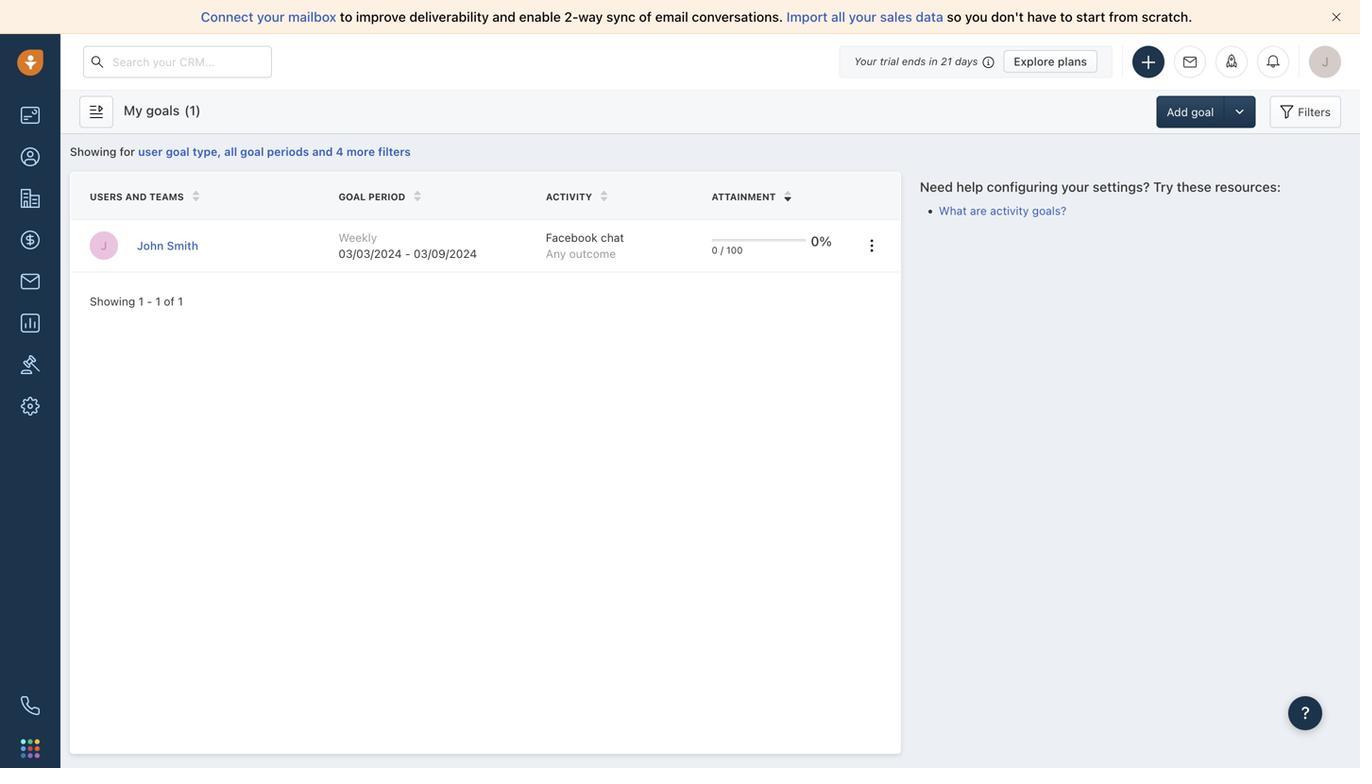 Task type: describe. For each thing, give the bounding box(es) containing it.
activity
[[546, 191, 592, 202]]

goal inside "button"
[[1192, 105, 1214, 119]]

explore plans
[[1014, 55, 1087, 68]]

0 horizontal spatial and
[[125, 191, 147, 202]]

you
[[965, 9, 988, 25]]

1 horizontal spatial goal
[[240, 145, 264, 158]]

showing for user goal type, all goal periods and 4 more filters
[[70, 145, 411, 158]]

1 to from the left
[[340, 9, 353, 25]]

your inside need help configuring your settings? try these resources: what are activity goals?
[[1062, 179, 1089, 195]]

start
[[1076, 9, 1106, 25]]

filters button
[[1270, 96, 1342, 128]]

close image
[[1332, 12, 1342, 22]]

2 horizontal spatial and
[[493, 9, 516, 25]]

are
[[970, 204, 987, 217]]

period
[[368, 191, 405, 202]]

outcome
[[569, 247, 616, 260]]

explore plans link
[[1004, 50, 1098, 73]]

email
[[655, 9, 689, 25]]

properties image
[[21, 355, 40, 374]]

connect
[[201, 9, 254, 25]]

user
[[138, 145, 163, 158]]

configuring
[[987, 179, 1058, 195]]

have
[[1027, 9, 1057, 25]]

john smith
[[137, 239, 198, 252]]

j
[[101, 239, 107, 252]]

0 horizontal spatial your
[[257, 9, 285, 25]]

goals
[[146, 103, 180, 118]]

1 horizontal spatial your
[[849, 9, 877, 25]]

%
[[820, 233, 832, 249]]

21
[[941, 55, 952, 68]]

showing for showing for user goal type, all goal periods and 4 more filters
[[70, 145, 117, 158]]

filters
[[1298, 105, 1331, 119]]

attainment
[[712, 191, 776, 202]]

send email image
[[1184, 56, 1197, 68]]

weekly 03/03/2024 - 03/09/2024
[[339, 231, 477, 260]]

try
[[1154, 179, 1174, 195]]

100
[[726, 245, 743, 256]]

0 for 0 %
[[811, 233, 820, 249]]

1 vertical spatial and
[[312, 145, 333, 158]]

john smith link
[[137, 238, 198, 254]]

showing 1 - 1 of 1
[[90, 295, 183, 308]]

(
[[184, 103, 189, 118]]

from
[[1109, 9, 1138, 25]]

chat
[[601, 231, 624, 244]]

deliverability
[[410, 9, 489, 25]]

03/03/2024
[[339, 247, 402, 260]]

- for 1
[[147, 295, 152, 308]]

in
[[929, 55, 938, 68]]

enable
[[519, 9, 561, 25]]

your trial ends in 21 days
[[854, 55, 978, 68]]

what
[[939, 204, 967, 217]]

sales
[[880, 9, 912, 25]]

2-
[[564, 9, 578, 25]]

days
[[955, 55, 978, 68]]

)
[[196, 103, 201, 118]]

user goal type, all goal periods and 4 more filters link
[[138, 145, 411, 158]]

goals?
[[1032, 204, 1067, 217]]

0 horizontal spatial goal
[[166, 145, 190, 158]]

trial
[[880, 55, 899, 68]]

way
[[578, 9, 603, 25]]



Task type: locate. For each thing, give the bounding box(es) containing it.
of right sync
[[639, 9, 652, 25]]

- right the 03/03/2024 at the top left of the page
[[405, 247, 411, 260]]

my
[[124, 103, 143, 118]]

-
[[405, 247, 411, 260], [147, 295, 152, 308]]

of
[[639, 9, 652, 25], [164, 295, 175, 308]]

1 horizontal spatial to
[[1060, 9, 1073, 25]]

2 horizontal spatial goal
[[1192, 105, 1214, 119]]

to left start
[[1060, 9, 1073, 25]]

mailbox
[[288, 9, 336, 25]]

all
[[831, 9, 846, 25], [224, 145, 237, 158]]

0 horizontal spatial all
[[224, 145, 237, 158]]

showing
[[70, 145, 117, 158], [90, 295, 135, 308]]

so
[[947, 9, 962, 25]]

resources:
[[1215, 179, 1281, 195]]

filters
[[378, 145, 411, 158]]

add
[[1167, 105, 1188, 119]]

0 vertical spatial all
[[831, 9, 846, 25]]

03/09/2024
[[414, 247, 477, 260]]

0 right the 100
[[811, 233, 820, 249]]

all right the "import"
[[831, 9, 846, 25]]

0 horizontal spatial 0
[[712, 245, 718, 256]]

need
[[920, 179, 953, 195]]

import
[[787, 9, 828, 25]]

scratch.
[[1142, 9, 1193, 25]]

1 vertical spatial all
[[224, 145, 237, 158]]

0 left / at top right
[[712, 245, 718, 256]]

1 horizontal spatial and
[[312, 145, 333, 158]]

and
[[493, 9, 516, 25], [312, 145, 333, 158], [125, 191, 147, 202]]

improve
[[356, 9, 406, 25]]

what are activity goals? link
[[939, 204, 1067, 217]]

facebook
[[546, 231, 598, 244]]

0 vertical spatial of
[[639, 9, 652, 25]]

any
[[546, 247, 566, 260]]

sync
[[607, 9, 636, 25]]

john
[[137, 239, 164, 252]]

0 vertical spatial showing
[[70, 145, 117, 158]]

smith
[[167, 239, 198, 252]]

Search your CRM... text field
[[83, 46, 272, 78]]

1 horizontal spatial all
[[831, 9, 846, 25]]

goal
[[1192, 105, 1214, 119], [166, 145, 190, 158], [240, 145, 264, 158]]

weekly
[[339, 231, 377, 244]]

data
[[916, 9, 944, 25]]

2 to from the left
[[1060, 9, 1073, 25]]

goal right user
[[166, 145, 190, 158]]

users
[[90, 191, 123, 202]]

0
[[811, 233, 820, 249], [712, 245, 718, 256]]

1 vertical spatial of
[[164, 295, 175, 308]]

- inside weekly 03/03/2024 - 03/09/2024
[[405, 247, 411, 260]]

of down "john smith" link
[[164, 295, 175, 308]]

and left 4
[[312, 145, 333, 158]]

teams
[[149, 191, 184, 202]]

explore
[[1014, 55, 1055, 68]]

periods
[[267, 145, 309, 158]]

connect your mailbox to improve deliverability and enable 2-way sync of email conversations. import all your sales data so you don't have to start from scratch.
[[201, 9, 1193, 25]]

need help configuring your settings? try these resources: what are activity goals?
[[920, 179, 1281, 217]]

don't
[[991, 9, 1024, 25]]

1 vertical spatial -
[[147, 295, 152, 308]]

1 horizontal spatial of
[[639, 9, 652, 25]]

0 / 100
[[712, 245, 743, 256]]

your left sales on the top right of the page
[[849, 9, 877, 25]]

goal period
[[339, 191, 405, 202]]

goal
[[339, 191, 366, 202]]

your
[[257, 9, 285, 25], [849, 9, 877, 25], [1062, 179, 1089, 195]]

to right mailbox
[[340, 9, 353, 25]]

type,
[[193, 145, 221, 158]]

facebook chat any outcome
[[546, 231, 624, 260]]

for
[[120, 145, 135, 158]]

users and teams
[[90, 191, 184, 202]]

ends
[[902, 55, 926, 68]]

showing down j
[[90, 295, 135, 308]]

settings?
[[1093, 179, 1150, 195]]

1 vertical spatial showing
[[90, 295, 135, 308]]

1
[[189, 103, 196, 118], [138, 295, 144, 308], [155, 295, 161, 308], [178, 295, 183, 308]]

and right users
[[125, 191, 147, 202]]

0 vertical spatial -
[[405, 247, 411, 260]]

your left mailbox
[[257, 9, 285, 25]]

conversations.
[[692, 9, 783, 25]]

phone element
[[11, 687, 49, 725]]

import all your sales data link
[[787, 9, 947, 25]]

your
[[854, 55, 877, 68]]

0 %
[[811, 233, 832, 249]]

more
[[347, 145, 375, 158]]

these
[[1177, 179, 1212, 195]]

0 for 0 / 100
[[712, 245, 718, 256]]

add goal
[[1167, 105, 1214, 119]]

phone image
[[21, 696, 40, 715]]

- down john
[[147, 295, 152, 308]]

2 vertical spatial and
[[125, 191, 147, 202]]

add goal button
[[1157, 96, 1224, 128]]

1 horizontal spatial -
[[405, 247, 411, 260]]

activity
[[990, 204, 1029, 217]]

/
[[721, 245, 724, 256]]

goal right add
[[1192, 105, 1214, 119]]

connect your mailbox link
[[201, 9, 340, 25]]

showing left for
[[70, 145, 117, 158]]

2 horizontal spatial your
[[1062, 179, 1089, 195]]

0 horizontal spatial of
[[164, 295, 175, 308]]

- for 03/03/2024
[[405, 247, 411, 260]]

goal left periods
[[240, 145, 264, 158]]

all right type,
[[224, 145, 237, 158]]

what's new image
[[1225, 54, 1239, 68]]

4
[[336, 145, 344, 158]]

0 horizontal spatial -
[[147, 295, 152, 308]]

0 horizontal spatial to
[[340, 9, 353, 25]]

your up goals?
[[1062, 179, 1089, 195]]

and left enable
[[493, 9, 516, 25]]

freshworks switcher image
[[21, 739, 40, 758]]

1 horizontal spatial 0
[[811, 233, 820, 249]]

plans
[[1058, 55, 1087, 68]]

help
[[957, 179, 984, 195]]

showing for showing 1 - 1 of 1
[[90, 295, 135, 308]]

my goals ( 1 )
[[124, 103, 201, 118]]

0 vertical spatial and
[[493, 9, 516, 25]]



Task type: vqa. For each thing, say whether or not it's contained in the screenshot.
: corresponding to (Sample) Send the proposal document
no



